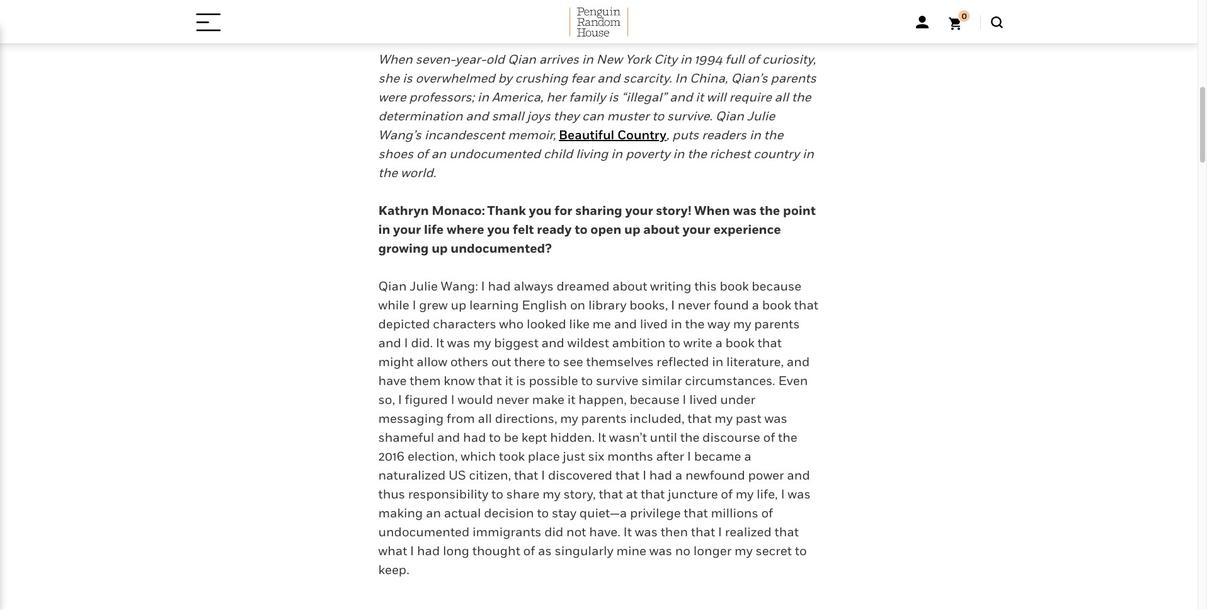 Task type: describe. For each thing, give the bounding box(es) containing it.
to down citizen,
[[492, 487, 504, 502]]

the down shoes
[[379, 165, 398, 180]]

to right secret at bottom right
[[795, 543, 807, 558]]

about inside kathryn monaco: thank you for sharing your story! when was the point in your life where you felt ready to open up about your experience growing up undocumented?
[[644, 222, 680, 237]]

1 horizontal spatial your
[[626, 203, 653, 218]]

wasn't
[[609, 430, 647, 445]]

to down 'see'
[[581, 373, 593, 388]]

there
[[514, 354, 545, 369]]

2016
[[379, 449, 405, 464]]

the inside the when seven-year-old qian arrives in new york city in 1994 full of curiosity, she is overwhelmed by crushing fear and scarcity. in china, qian's parents were professors; in america, her family is "illegal" and it will require all the determination and small joys they can muster to survive. qian julie wang's incandescent
[[792, 89, 812, 105]]

an inside qian julie wang: i had always dreamed about writing this book because while i grew up learning english on library books, i never found a book that depicted characters who looked like me and lived in the way my parents and i did. it was my biggest and wildest ambition to write a book that might allow others out there to see themselves reflected in literature, and have them know that it is possible to survive similar circumstances. even so, i figured i would never make it happen, because i lived under messaging from all directions, my parents included, that my past was shameful and had to be kept hidden. it wasn't until the discourse of the 2016 election, which took place just six months after i became a naturalized us citizen, that i discovered that i had a newfound power and thus responsibility to share my story, that at that juncture of my life, i was making an actual decision to stay quiet—a privilege that millions of undocumented immigrants did not have. it was then that i realized that what i had long thought of as singularly mine was no longer my secret to keep.
[[426, 506, 441, 521]]

is inside qian julie wang: i had always dreamed about writing this book because while i grew up learning english on library books, i never found a book that depicted characters who looked like me and lived in the way my parents and i did. it was my biggest and wildest ambition to write a book that might allow others out there to see themselves reflected in literature, and have them know that it is possible to survive similar circumstances. even so, i figured i would never make it happen, because i lived under messaging from all directions, my parents included, that my past was shameful and had to be kept hidden. it wasn't until the discourse of the 2016 election, which took place just six months after i became a naturalized us citizen, that i discovered that i had a newfound power and thus responsibility to share my story, that at that juncture of my life, i was making an actual decision to stay quiet—a privilege that millions of undocumented immigrants did not have. it was then that i realized that what i had long thought of as singularly mine was no longer my secret to keep.
[[516, 373, 526, 388]]

qian julie wang: i had always dreamed about writing this book because while i grew up learning english on library books, i never found a book that depicted characters who looked like me and lived in the way my parents and i did. it was my biggest and wildest ambition to write a book that might allow others out there to see themselves reflected in literature, and have them know that it is possible to survive similar circumstances. even so, i figured i would never make it happen, because i lived under messaging from all directions, my parents included, that my past was shameful and had to be kept hidden. it wasn't until the discourse of the 2016 election, which took place just six months after i became a naturalized us citizen, that i discovered that i had a newfound power and thus responsibility to share my story, that at that juncture of my life, i was making an actual decision to stay quiet—a privilege that millions of undocumented immigrants did not have. it was then that i realized that what i had long thought of as singularly mine was no longer my secret to keep.
[[379, 279, 819, 577]]

of down the life,
[[762, 506, 774, 521]]

did
[[545, 524, 564, 540]]

parents inside the when seven-year-old qian arrives in new york city in 1994 full of curiosity, she is overwhelmed by crushing fear and scarcity. in china, qian's parents were professors; in america, her family is "illegal" and it will require all the determination and small joys they can muster to survive. qian julie wang's incandescent
[[771, 71, 817, 86]]

even
[[779, 373, 808, 388]]

write
[[684, 335, 713, 350]]

2 vertical spatial parents
[[582, 411, 627, 426]]

1 vertical spatial it
[[505, 373, 513, 388]]

this
[[695, 279, 717, 294]]

the down puts
[[688, 146, 707, 161]]

i down place
[[542, 468, 545, 483]]

see
[[563, 354, 584, 369]]

months
[[608, 449, 654, 464]]

my up stay
[[543, 487, 561, 502]]

0 vertical spatial never
[[678, 297, 711, 313]]

way
[[708, 316, 731, 332]]

secret
[[756, 543, 792, 558]]

in down the writing at the top of the page
[[671, 316, 683, 332]]

was right the life,
[[788, 487, 811, 502]]

i right so,
[[398, 392, 402, 407]]

1 horizontal spatial because
[[752, 279, 802, 294]]

arrives
[[539, 52, 579, 67]]

singularly
[[555, 543, 614, 558]]

i down the writing at the top of the page
[[671, 297, 675, 313]]

mine
[[617, 543, 647, 558]]

was inside kathryn monaco: thank you for sharing your story! when was the point in your life where you felt ready to open up about your experience growing up undocumented?
[[733, 203, 757, 218]]

millions
[[711, 506, 759, 521]]

incandescent
[[425, 127, 505, 142]]

"illegal"
[[622, 89, 667, 105]]

and down 'from'
[[438, 430, 460, 445]]

stay
[[552, 506, 577, 521]]

dreamed
[[557, 279, 610, 294]]

had up "learning"
[[488, 279, 511, 294]]

julie inside qian julie wang: i had always dreamed about writing this book because while i grew up learning english on library books, i never found a book that depicted characters who looked like me and lived in the way my parents and i did. it was my biggest and wildest ambition to write a book that might allow others out there to see themselves reflected in literature, and have them know that it is possible to survive similar circumstances. even so, i figured i would never make it happen, because i lived under messaging from all directions, my parents included, that my past was shameful and had to be kept hidden. it wasn't until the discourse of the 2016 election, which took place just six months after i became a naturalized us citizen, that i discovered that i had a newfound power and thus responsibility to share my story, that at that juncture of my life, i was making an actual decision to stay quiet—a privilege that millions of undocumented immigrants did not have. it was then that i realized that what i had long thought of as singularly mine was no longer my secret to keep.
[[410, 279, 438, 294]]

figured
[[405, 392, 448, 407]]

undocumented inside , puts readers in the shoes of an undocumented child living in poverty in the richest country in the world.
[[450, 146, 541, 161]]

similar
[[642, 373, 682, 388]]

kathryn
[[379, 203, 429, 218]]

and up even
[[787, 354, 810, 369]]

in up 'in'
[[681, 52, 692, 67]]

was left no
[[650, 543, 673, 558]]

the up write
[[686, 316, 705, 332]]

will
[[707, 89, 727, 105]]

america,
[[492, 89, 544, 105]]

city
[[654, 52, 678, 67]]

others
[[451, 354, 489, 369]]

books,
[[630, 297, 668, 313]]

1 horizontal spatial lived
[[690, 392, 718, 407]]

my down found
[[734, 316, 752, 332]]

and up might
[[379, 335, 401, 350]]

reflected
[[657, 354, 709, 369]]

crushing
[[515, 71, 568, 86]]

keep.
[[379, 562, 410, 577]]

1 vertical spatial is
[[609, 89, 619, 105]]

discovered
[[548, 468, 613, 483]]

living
[[576, 146, 609, 161]]

story,
[[564, 487, 596, 502]]

in up circumstances.
[[712, 354, 724, 369]]

i left grew
[[413, 297, 416, 313]]

to inside the when seven-year-old qian arrives in new york city in 1994 full of curiosity, she is overwhelmed by crushing fear and scarcity. in china, qian's parents were professors; in america, her family is "illegal" and it will require all the determination and small joys they can muster to survive. qian julie wang's incandescent
[[653, 108, 664, 124]]

was down privilege
[[635, 524, 658, 540]]

at
[[626, 487, 638, 502]]

i right the life,
[[781, 487, 785, 502]]

when seven-year-old qian arrives in new york city in 1994 full of curiosity, she is overwhelmed by crushing fear and scarcity. in china, qian's parents were professors; in america, her family is "illegal" and it will require all the determination and small joys they can muster to survive. qian julie wang's incandescent
[[379, 52, 817, 142]]

election,
[[408, 449, 458, 464]]

up inside qian julie wang: i had always dreamed about writing this book because while i grew up learning english on library books, i never found a book that depicted characters who looked like me and lived in the way my parents and i did. it was my biggest and wildest ambition to write a book that might allow others out there to see themselves reflected in literature, and have them know that it is possible to survive similar circumstances. even so, i figured i would never make it happen, because i lived under messaging from all directions, my parents included, that my past was shameful and had to be kept hidden. it wasn't until the discourse of the 2016 election, which took place just six months after i became a naturalized us citizen, that i discovered that i had a newfound power and thus responsibility to share my story, that at that juncture of my life, i was making an actual decision to stay quiet—a privilege that millions of undocumented immigrants did not have. it was then that i realized that what i had long thought of as singularly mine was no longer my secret to keep.
[[451, 297, 467, 313]]

scarcity.
[[623, 71, 672, 86]]

2 horizontal spatial your
[[683, 222, 711, 237]]

can
[[582, 108, 604, 124]]

by
[[498, 71, 512, 86]]

small
[[492, 108, 524, 124]]

, puts readers in the shoes of an undocumented child living in poverty in the richest country in the world.
[[379, 127, 814, 180]]

my up hidden.
[[561, 411, 579, 426]]

1 vertical spatial qian
[[716, 108, 744, 124]]

hidden.
[[550, 430, 595, 445]]

search image
[[991, 16, 1003, 28]]

survive.
[[667, 108, 713, 124]]

to up the reflected at the right bottom of the page
[[669, 335, 681, 350]]

quiet—a
[[580, 506, 627, 521]]

survive
[[596, 373, 639, 388]]

0 vertical spatial up
[[625, 222, 641, 237]]

my up others
[[473, 335, 491, 350]]

newfound
[[686, 468, 746, 483]]

1 vertical spatial you
[[488, 222, 510, 237]]

learning
[[470, 297, 519, 313]]

english
[[522, 297, 567, 313]]

them
[[410, 373, 441, 388]]

then
[[661, 524, 688, 540]]

qian's
[[731, 71, 768, 86]]

undocumented?
[[451, 241, 552, 256]]

and up ambition
[[614, 316, 637, 332]]

2 vertical spatial it
[[568, 392, 576, 407]]

growing
[[379, 241, 429, 256]]

was right 'past'
[[765, 411, 788, 426]]

were
[[379, 89, 406, 105]]

in down beautiful country link
[[611, 146, 623, 161]]

when inside the when seven-year-old qian arrives in new york city in 1994 full of curiosity, she is overwhelmed by crushing fear and scarcity. in china, qian's parents were professors; in america, her family is "illegal" and it will require all the determination and small joys they can muster to survive. qian julie wang's incandescent
[[379, 52, 413, 67]]

which
[[461, 449, 496, 464]]

us
[[449, 468, 466, 483]]

and down looked
[[542, 335, 565, 350]]

i down know
[[451, 392, 455, 407]]

the up country
[[764, 127, 784, 142]]

had left long
[[417, 543, 440, 558]]

found
[[714, 297, 749, 313]]

when inside kathryn monaco: thank you for sharing your story! when was the point in your life where you felt ready to open up about your experience growing up undocumented?
[[695, 203, 730, 218]]

from
[[447, 411, 475, 426]]

looked
[[527, 316, 567, 332]]

juncture
[[668, 487, 718, 502]]

life,
[[757, 487, 778, 502]]

0 horizontal spatial is
[[403, 71, 413, 86]]

wang:
[[441, 279, 478, 294]]

all inside the when seven-year-old qian arrives in new york city in 1994 full of curiosity, she is overwhelmed by crushing fear and scarcity. in china, qian's parents were professors; in america, her family is "illegal" and it will require all the determination and small joys they can muster to survive. qian julie wang's incandescent
[[775, 89, 789, 105]]

and down the new
[[598, 71, 620, 86]]

joys
[[527, 108, 551, 124]]

year-
[[456, 52, 486, 67]]

in down puts
[[673, 146, 685, 161]]

child
[[544, 146, 573, 161]]

longer
[[694, 543, 732, 558]]

was down the characters
[[447, 335, 470, 350]]

after
[[657, 449, 685, 464]]

directions,
[[495, 411, 558, 426]]

had up which
[[463, 430, 486, 445]]

themselves
[[587, 354, 654, 369]]

i up longer
[[719, 524, 722, 540]]

country
[[618, 127, 667, 142]]

york
[[626, 52, 651, 67]]

beautiful
[[559, 127, 615, 142]]

muster
[[607, 108, 650, 124]]



Task type: locate. For each thing, give the bounding box(es) containing it.
parents
[[771, 71, 817, 86], [755, 316, 800, 332], [582, 411, 627, 426]]

0 horizontal spatial up
[[432, 241, 448, 256]]

of inside , puts readers in the shoes of an undocumented child living in poverty in the richest country in the world.
[[417, 146, 428, 161]]

qian up "by"
[[508, 52, 536, 67]]

poverty
[[626, 146, 670, 161]]

it right did.
[[436, 335, 445, 350]]

i
[[481, 279, 485, 294], [413, 297, 416, 313], [671, 297, 675, 313], [404, 335, 408, 350], [398, 392, 402, 407], [451, 392, 455, 407], [683, 392, 687, 407], [688, 449, 691, 464], [542, 468, 545, 483], [643, 468, 647, 483], [781, 487, 785, 502], [719, 524, 722, 540], [410, 543, 414, 558]]

0 horizontal spatial never
[[497, 392, 529, 407]]

she
[[379, 71, 400, 86]]

memoir,
[[508, 127, 556, 142]]

qian up readers
[[716, 108, 744, 124]]

book right found
[[763, 297, 792, 313]]

curiosity,
[[763, 52, 816, 67]]

allow
[[417, 354, 448, 369]]

1 horizontal spatial never
[[678, 297, 711, 313]]

under
[[721, 392, 756, 407]]

open
[[591, 222, 622, 237]]

of inside the when seven-year-old qian arrives in new york city in 1994 full of curiosity, she is overwhelmed by crushing fear and scarcity. in china, qian's parents were professors; in america, her family is "illegal" and it will require all the determination and small joys they can muster to survive. qian julie wang's incandescent
[[748, 52, 760, 67]]

a down after
[[676, 468, 683, 483]]

0 horizontal spatial julie
[[410, 279, 438, 294]]

lived down circumstances.
[[690, 392, 718, 407]]

privilege
[[630, 506, 681, 521]]

qian
[[508, 52, 536, 67], [716, 108, 744, 124], [379, 279, 407, 294]]

for
[[555, 203, 573, 218]]

messaging
[[379, 411, 444, 426]]

point
[[784, 203, 816, 218]]

the down curiosity,
[[792, 89, 812, 105]]

1 horizontal spatial julie
[[747, 108, 775, 124]]

when
[[379, 52, 413, 67], [695, 203, 730, 218]]

is down the there
[[516, 373, 526, 388]]

2 vertical spatial book
[[726, 335, 755, 350]]

my
[[734, 316, 752, 332], [473, 335, 491, 350], [561, 411, 579, 426], [715, 411, 733, 426], [543, 487, 561, 502], [736, 487, 754, 502], [735, 543, 753, 558]]

know
[[444, 373, 475, 388]]

power
[[749, 468, 785, 483]]

1 horizontal spatial all
[[775, 89, 789, 105]]

it up six at the bottom of the page
[[598, 430, 607, 445]]

up right open in the top of the page
[[625, 222, 641, 237]]

experience
[[714, 222, 782, 237]]

a right found
[[752, 297, 760, 313]]

1 vertical spatial book
[[763, 297, 792, 313]]

0 horizontal spatial it
[[436, 335, 445, 350]]

to left open in the top of the page
[[575, 222, 588, 237]]

0 horizontal spatial because
[[630, 392, 680, 407]]

parents up the literature,
[[755, 316, 800, 332]]

0 vertical spatial all
[[775, 89, 789, 105]]

sharing
[[576, 203, 623, 218]]

1 vertical spatial about
[[613, 279, 648, 294]]

your left story!
[[626, 203, 653, 218]]

1 vertical spatial never
[[497, 392, 529, 407]]

1 horizontal spatial it
[[568, 392, 576, 407]]

1 horizontal spatial when
[[695, 203, 730, 218]]

in down overwhelmed in the left of the page
[[478, 89, 489, 105]]

a down way
[[716, 335, 723, 350]]

0 horizontal spatial you
[[488, 222, 510, 237]]

six
[[588, 449, 605, 464]]

until
[[650, 430, 678, 445]]

julie up grew
[[410, 279, 438, 294]]

1994
[[695, 52, 723, 67]]

is up muster
[[609, 89, 619, 105]]

to left stay
[[537, 506, 549, 521]]

julie
[[747, 108, 775, 124], [410, 279, 438, 294]]

0 vertical spatial because
[[752, 279, 802, 294]]

1 vertical spatial up
[[432, 241, 448, 256]]

all right require
[[775, 89, 789, 105]]

book up found
[[720, 279, 749, 294]]

of left as
[[524, 543, 535, 558]]

who
[[499, 316, 524, 332]]

0 horizontal spatial it
[[505, 373, 513, 388]]

writing
[[651, 279, 692, 294]]

1 vertical spatial lived
[[690, 392, 718, 407]]

possible
[[529, 373, 578, 388]]

0 horizontal spatial all
[[478, 411, 492, 426]]

felt
[[513, 222, 534, 237]]

1 vertical spatial undocumented
[[379, 524, 470, 540]]

it left will
[[696, 89, 704, 105]]

i right after
[[688, 449, 691, 464]]

2 horizontal spatial it
[[624, 524, 632, 540]]

0 vertical spatial book
[[720, 279, 749, 294]]

0 vertical spatial about
[[644, 222, 680, 237]]

of right "discourse"
[[764, 430, 776, 445]]

never
[[678, 297, 711, 313], [497, 392, 529, 407]]

all inside qian julie wang: i had always dreamed about writing this book because while i grew up learning english on library books, i never found a book that depicted characters who looked like me and lived in the way my parents and i did. it was my biggest and wildest ambition to write a book that might allow others out there to see themselves reflected in literature, and have them know that it is possible to survive similar circumstances. even so, i figured i would never make it happen, because i lived under messaging from all directions, my parents included, that my past was shameful and had to be kept hidden. it wasn't until the discourse of the 2016 election, which took place just six months after i became a naturalized us citizen, that i discovered that i had a newfound power and thus responsibility to share my story, that at that juncture of my life, i was making an actual decision to stay quiet—a privilege that millions of undocumented immigrants did not have. it was then that i realized that what i had long thought of as singularly mine was no longer my secret to keep.
[[478, 411, 492, 426]]

responsibility
[[408, 487, 489, 502]]

the right the until
[[681, 430, 700, 445]]

an down responsibility
[[426, 506, 441, 521]]

it up mine in the right of the page
[[624, 524, 632, 540]]

0 vertical spatial lived
[[640, 316, 668, 332]]

fear
[[571, 71, 595, 86]]

all
[[775, 89, 789, 105], [478, 411, 492, 426]]

undocumented down incandescent
[[450, 146, 541, 161]]

julie inside the when seven-year-old qian arrives in new york city in 1994 full of curiosity, she is overwhelmed by crushing fear and scarcity. in china, qian's parents were professors; in america, her family is "illegal" and it will require all the determination and small joys they can muster to survive. qian julie wang's incandescent
[[747, 108, 775, 124]]

past
[[736, 411, 762, 426]]

family
[[569, 89, 606, 105]]

1 vertical spatial when
[[695, 203, 730, 218]]

in
[[582, 52, 594, 67], [681, 52, 692, 67], [478, 89, 489, 105], [750, 127, 761, 142], [611, 146, 623, 161], [673, 146, 685, 161], [803, 146, 814, 161], [379, 222, 390, 237], [671, 316, 683, 332], [712, 354, 724, 369]]

out
[[492, 354, 511, 369]]

shameful
[[379, 430, 435, 445]]

2 horizontal spatial up
[[625, 222, 641, 237]]

to up "possible"
[[548, 354, 560, 369]]

2 horizontal spatial it
[[696, 89, 704, 105]]

monaco: thank
[[432, 203, 526, 218]]

world.
[[401, 165, 436, 180]]

2 horizontal spatial qian
[[716, 108, 744, 124]]

of up millions
[[721, 487, 733, 502]]

undocumented down making
[[379, 524, 470, 540]]

just
[[563, 449, 585, 464]]

was up experience
[[733, 203, 757, 218]]

0 vertical spatial is
[[403, 71, 413, 86]]

it inside the when seven-year-old qian arrives in new york city in 1994 full of curiosity, she is overwhelmed by crushing fear and scarcity. in china, qian's parents were professors; in america, her family is "illegal" and it will require all the determination and small joys they can muster to survive. qian julie wang's incandescent
[[696, 89, 704, 105]]

share
[[507, 487, 540, 502]]

professors;
[[409, 89, 475, 105]]

never down this
[[678, 297, 711, 313]]

realized
[[725, 524, 772, 540]]

and up incandescent
[[466, 108, 489, 124]]

decision
[[484, 506, 534, 521]]

about up books,
[[613, 279, 648, 294]]

book up the literature,
[[726, 335, 755, 350]]

to inside kathryn monaco: thank you for sharing your story! when was the point in your life where you felt ready to open up about your experience growing up undocumented?
[[575, 222, 588, 237]]

in
[[675, 71, 687, 86]]

where
[[447, 222, 485, 237]]

0 vertical spatial an
[[431, 146, 447, 161]]

you left for
[[529, 203, 552, 218]]

my up millions
[[736, 487, 754, 502]]

and down 'in'
[[670, 89, 693, 105]]

life
[[424, 222, 444, 237]]

1 horizontal spatial up
[[451, 297, 467, 313]]

in right country
[[803, 146, 814, 161]]

make
[[532, 392, 565, 407]]

lived down books,
[[640, 316, 668, 332]]

as
[[538, 543, 552, 558]]

a down "discourse"
[[745, 449, 752, 464]]

up down wang:
[[451, 297, 467, 313]]

0 horizontal spatial your
[[393, 222, 421, 237]]

my up "discourse"
[[715, 411, 733, 426]]

all down would
[[478, 411, 492, 426]]

1 horizontal spatial it
[[598, 430, 607, 445]]

1 horizontal spatial is
[[516, 373, 526, 388]]

0 vertical spatial it
[[436, 335, 445, 350]]

parents down curiosity,
[[771, 71, 817, 86]]

took
[[499, 449, 525, 464]]

1 horizontal spatial you
[[529, 203, 552, 218]]

1 horizontal spatial qian
[[508, 52, 536, 67]]

they
[[554, 108, 580, 124]]

new
[[597, 52, 623, 67]]

biggest
[[494, 335, 539, 350]]

0 vertical spatial qian
[[508, 52, 536, 67]]

i up included, at bottom right
[[683, 392, 687, 407]]

is right she
[[403, 71, 413, 86]]

while
[[379, 297, 410, 313]]

my down realized
[[735, 543, 753, 558]]

an inside , puts readers in the shoes of an undocumented child living in poverty in the richest country in the world.
[[431, 146, 447, 161]]

1 vertical spatial all
[[478, 411, 492, 426]]

in up fear
[[582, 52, 594, 67]]

i left did.
[[404, 335, 408, 350]]

have.
[[590, 524, 621, 540]]

2 vertical spatial qian
[[379, 279, 407, 294]]

0 horizontal spatial qian
[[379, 279, 407, 294]]

1 vertical spatial julie
[[410, 279, 438, 294]]

2 vertical spatial is
[[516, 373, 526, 388]]

0 vertical spatial undocumented
[[450, 146, 541, 161]]

i up "learning"
[[481, 279, 485, 294]]

that
[[795, 297, 819, 313], [758, 335, 782, 350], [478, 373, 502, 388], [688, 411, 712, 426], [514, 468, 539, 483], [616, 468, 640, 483], [599, 487, 623, 502], [641, 487, 665, 502], [684, 506, 708, 521], [691, 524, 716, 540], [775, 524, 799, 540]]

like
[[569, 316, 590, 332]]

require
[[730, 89, 772, 105]]

making
[[379, 506, 423, 521]]

1 vertical spatial it
[[598, 430, 607, 445]]

puts
[[673, 127, 699, 142]]

readers
[[702, 127, 747, 142]]

about down story!
[[644, 222, 680, 237]]

it right the make
[[568, 392, 576, 407]]

qian inside qian julie wang: i had always dreamed about writing this book because while i grew up learning english on library books, i never found a book that depicted characters who looked like me and lived in the way my parents and i did. it was my biggest and wildest ambition to write a book that might allow others out there to see themselves reflected in literature, and have them know that it is possible to survive similar circumstances. even so, i figured i would never make it happen, because i lived under messaging from all directions, my parents included, that my past was shameful and had to be kept hidden. it wasn't until the discourse of the 2016 election, which took place just six months after i became a naturalized us citizen, that i discovered that i had a newfound power and thus responsibility to share my story, that at that juncture of my life, i was making an actual decision to stay quiet—a privilege that millions of undocumented immigrants did not have. it was then that i realized that what i had long thought of as singularly mine was no longer my secret to keep.
[[379, 279, 407, 294]]

have
[[379, 373, 407, 388]]

book
[[720, 279, 749, 294], [763, 297, 792, 313], [726, 335, 755, 350]]

characters
[[433, 316, 497, 332]]

0 vertical spatial when
[[379, 52, 413, 67]]

it
[[436, 335, 445, 350], [598, 430, 607, 445], [624, 524, 632, 540]]

2 horizontal spatial is
[[609, 89, 619, 105]]

undocumented inside qian julie wang: i had always dreamed about writing this book because while i grew up learning english on library books, i never found a book that depicted characters who looked like me and lived in the way my parents and i did. it was my biggest and wildest ambition to write a book that might allow others out there to see themselves reflected in literature, and have them know that it is possible to survive similar circumstances. even so, i figured i would never make it happen, because i lived under messaging from all directions, my parents included, that my past was shameful and had to be kept hidden. it wasn't until the discourse of the 2016 election, which took place just six months after i became a naturalized us citizen, that i discovered that i had a newfound power and thus responsibility to share my story, that at that juncture of my life, i was making an actual decision to stay quiet—a privilege that millions of undocumented immigrants did not have. it was then that i realized that what i had long thought of as singularly mine was no longer my secret to keep.
[[379, 524, 470, 540]]

included,
[[630, 411, 685, 426]]

sign in image
[[916, 16, 929, 28]]

2 vertical spatial it
[[624, 524, 632, 540]]

0 vertical spatial parents
[[771, 71, 817, 86]]

no
[[676, 543, 691, 558]]

and right power
[[788, 468, 810, 483]]

full
[[726, 52, 745, 67]]

shopping cart image
[[949, 10, 970, 30]]

1 vertical spatial an
[[426, 506, 441, 521]]

i down months
[[643, 468, 647, 483]]

be
[[504, 430, 519, 445]]

lived
[[640, 316, 668, 332], [690, 392, 718, 407]]

naturalized
[[379, 468, 446, 483]]

qian up the while
[[379, 279, 407, 294]]

in up country
[[750, 127, 761, 142]]

of right the 'full' at the right
[[748, 52, 760, 67]]

in inside kathryn monaco: thank you for sharing your story! when was the point in your life where you felt ready to open up about your experience growing up undocumented?
[[379, 222, 390, 237]]

you up undocumented?
[[488, 222, 510, 237]]

to
[[653, 108, 664, 124], [575, 222, 588, 237], [669, 335, 681, 350], [548, 354, 560, 369], [581, 373, 593, 388], [489, 430, 501, 445], [492, 487, 504, 502], [537, 506, 549, 521], [795, 543, 807, 558]]

0 vertical spatial you
[[529, 203, 552, 218]]

your down story!
[[683, 222, 711, 237]]

in up growing
[[379, 222, 390, 237]]

depicted
[[379, 316, 430, 332]]

memoir, beautiful country
[[508, 127, 667, 142]]

the up power
[[778, 430, 798, 445]]

0 horizontal spatial when
[[379, 52, 413, 67]]

to down the "illegal"
[[653, 108, 664, 124]]

to left be
[[489, 430, 501, 445]]

i right what
[[410, 543, 414, 558]]

would
[[458, 392, 494, 407]]

2 vertical spatial up
[[451, 297, 467, 313]]

ready
[[537, 222, 572, 237]]

about inside qian julie wang: i had always dreamed about writing this book because while i grew up learning english on library books, i never found a book that depicted characters who looked like me and lived in the way my parents and i did. it was my biggest and wildest ambition to write a book that might allow others out there to see themselves reflected in literature, and have them know that it is possible to survive similar circumstances. even so, i figured i would never make it happen, because i lived under messaging from all directions, my parents included, that my past was shameful and had to be kept hidden. it wasn't until the discourse of the 2016 election, which took place just six months after i became a naturalized us citizen, that i discovered that i had a newfound power and thus responsibility to share my story, that at that juncture of my life, i was making an actual decision to stay quiet—a privilege that millions of undocumented immigrants did not have. it was then that i realized that what i had long thought of as singularly mine was no longer my secret to keep.
[[613, 279, 648, 294]]

what
[[379, 543, 407, 558]]

circumstances.
[[685, 373, 776, 388]]

1 vertical spatial because
[[630, 392, 680, 407]]

an up world.
[[431, 146, 447, 161]]

had down after
[[650, 468, 673, 483]]

up
[[625, 222, 641, 237], [432, 241, 448, 256], [451, 297, 467, 313]]

0 horizontal spatial lived
[[640, 316, 668, 332]]

,
[[667, 127, 670, 142]]

0 vertical spatial julie
[[747, 108, 775, 124]]

became
[[694, 449, 742, 464]]

penguin random house image
[[570, 8, 629, 36]]

the up experience
[[760, 203, 781, 218]]

the inside kathryn monaco: thank you for sharing your story! when was the point in your life where you felt ready to open up about your experience growing up undocumented?
[[760, 203, 781, 218]]

0 vertical spatial it
[[696, 89, 704, 105]]

1 vertical spatial parents
[[755, 316, 800, 332]]



Task type: vqa. For each thing, say whether or not it's contained in the screenshot.
PenguinRandomHouse.biz link
no



